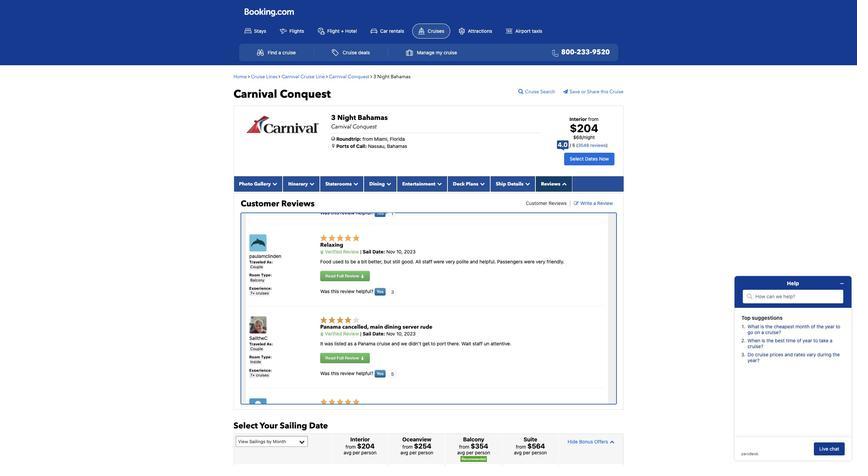 Task type: vqa. For each thing, say whether or not it's contained in the screenshot.
suits for drinks
no



Task type: describe. For each thing, give the bounding box(es) containing it.
carnival conquest main content
[[230, 69, 627, 467]]

chevron down image for itinerary
[[308, 182, 314, 186]]

person for $254
[[418, 450, 434, 456]]

this right share
[[601, 89, 608, 95]]

read full review button for relaxing
[[320, 271, 370, 282]]

deck plans button
[[448, 177, 490, 192]]

find a cruise
[[268, 50, 296, 55]]

1 horizontal spatial and
[[470, 259, 478, 265]]

select for select your sailing date
[[234, 421, 258, 432]]

main
[[370, 324, 383, 331]]

carnival right line
[[329, 73, 347, 80]]

read for relaxing
[[325, 274, 336, 279]]

line
[[316, 73, 325, 80]]

sailthec
[[249, 336, 268, 342]]

a right as
[[354, 341, 357, 347]]

| sail date: nov 10, 2023 for panama cancelled, main dining server rude
[[359, 331, 416, 337]]

review down be
[[345, 274, 359, 279]]

sail for relaxing
[[363, 249, 371, 255]]

nov for panama cancelled, main dining server rude
[[386, 331, 395, 337]]

1 helpful? from the top
[[356, 210, 374, 216]]

2023 for relaxing
[[404, 249, 416, 255]]

save or share this cruise
[[570, 89, 624, 95]]

cruise for cruise search
[[525, 89, 539, 95]]

still
[[393, 259, 400, 265]]

map marker image
[[332, 144, 335, 148]]

1 vertical spatial conquest
[[280, 87, 331, 102]]

avg for $354
[[457, 450, 465, 456]]

deck
[[453, 181, 465, 187]]

chevron up image
[[561, 182, 567, 186]]

dining
[[384, 324, 401, 331]]

1 were from the left
[[434, 259, 444, 265]]

verified review link for panama cancelled, main dining server rude
[[320, 331, 359, 337]]

1 was from the top
[[320, 210, 330, 216]]

7+ for relaxing
[[250, 291, 255, 296]]

bahamas for 3 night bahamas
[[391, 73, 411, 80]]

0 vertical spatial to
[[345, 259, 349, 265]]

bonus
[[579, 439, 593, 445]]

carnival down cruise lines
[[234, 87, 277, 102]]

verified for relaxing
[[325, 249, 342, 255]]

attractions
[[468, 28, 492, 34]]

plans
[[466, 181, 478, 187]]

0 horizontal spatial customer reviews
[[241, 198, 315, 210]]

review up as
[[343, 331, 359, 337]]

ports
[[336, 143, 349, 149]]

travel menu navigation
[[239, 44, 618, 61]]

ship details button
[[490, 177, 536, 192]]

attentive.
[[491, 341, 511, 347]]

conquest inside 3 night bahamas carnival conquest
[[353, 123, 377, 131]]

this for 1
[[331, 210, 339, 216]]

balcony inside balcony from $354 avg per person
[[463, 437, 484, 443]]

friendly.
[[547, 259, 565, 265]]

review right write
[[597, 200, 613, 206]]

1 horizontal spatial staff
[[473, 341, 483, 347]]

write a review
[[581, 200, 613, 206]]

there.
[[447, 341, 460, 347]]

2 were from the left
[[524, 259, 535, 265]]

cruises link
[[412, 23, 450, 39]]

flights
[[289, 28, 304, 34]]

0 horizontal spatial and
[[392, 341, 400, 347]]

5 inside 4.0 / 5 ( 3548 reviews )
[[573, 143, 575, 148]]

wait
[[462, 341, 471, 347]]

car rentals link
[[365, 24, 410, 38]]

carnival cruise line link
[[282, 73, 325, 80]]

details
[[507, 181, 524, 187]]

month
[[273, 439, 286, 445]]

ports of call: nassau, bahamas
[[336, 143, 407, 149]]

cruise for find a cruise
[[282, 50, 296, 55]]

3 for 3 night bahamas
[[373, 73, 376, 80]]

helpful? for relaxing
[[356, 289, 374, 295]]

sailings
[[249, 439, 265, 445]]

0 horizontal spatial customer
[[241, 198, 279, 210]]

1 horizontal spatial customer
[[526, 200, 548, 206]]

search
[[540, 89, 555, 95]]

verified for panama cancelled, main dining server rude
[[325, 331, 342, 337]]

didn't
[[409, 341, 421, 347]]

select your sailing date
[[234, 421, 328, 432]]

date: for relaxing
[[373, 249, 385, 255]]

relaxing
[[320, 242, 343, 249]]

type: for relaxing
[[261, 273, 272, 278]]

chevron down image for deck plans
[[478, 182, 485, 186]]

yes button for panama cancelled, main dining server rude
[[375, 371, 386, 378]]

cruise for cruise deals
[[343, 50, 357, 55]]

1 yes button from the top
[[375, 210, 386, 217]]

yes for panama cancelled, main dining server rude
[[377, 372, 384, 377]]

attractions link
[[453, 24, 498, 38]]

room type: inside
[[249, 355, 272, 365]]

verified review for relaxing
[[324, 249, 359, 255]]

itinerary button
[[283, 177, 320, 192]]

carnival conquest link
[[329, 73, 371, 80]]

3 night bahamas
[[373, 73, 411, 80]]

ship
[[496, 181, 506, 187]]

hide bonus offers
[[568, 439, 608, 445]]

share
[[587, 89, 600, 95]]

avg for $204
[[344, 450, 352, 456]]

from for interior from $204 $68 / night
[[588, 116, 599, 122]]

cruise lines link
[[251, 73, 278, 80]]

used
[[333, 259, 344, 265]]

carnival cruise line
[[282, 73, 325, 80]]

lines
[[266, 73, 278, 80]]

10, for panama cancelled, main dining server rude
[[397, 331, 403, 337]]

angle right image for carnival cruise line
[[326, 74, 328, 79]]

cruise inside carnival conquest main content
[[377, 341, 390, 347]]

avg for $564
[[514, 450, 522, 456]]

cruise search
[[525, 89, 555, 95]]

offers
[[594, 439, 608, 445]]

reviews down the itinerary
[[281, 198, 315, 210]]

it
[[320, 341, 323, 347]]

a right write
[[594, 200, 596, 206]]

was this review helpful? yes for relaxing
[[320, 289, 384, 295]]

0 horizontal spatial 5
[[391, 372, 394, 377]]

nassau,
[[368, 143, 386, 149]]

it was listed as a panama cruise and we didn't get to port there.  wait staff un attentive.
[[320, 341, 511, 347]]

experience: for relaxing
[[249, 286, 272, 291]]

airport taxis link
[[500, 24, 548, 38]]

carnival right angle right image
[[282, 73, 299, 80]]

800-233-9520 link
[[549, 48, 610, 57]]

itinerary
[[288, 181, 308, 187]]

hide bonus offers link
[[561, 436, 622, 448]]

traveled for panama cancelled, main dining server rude
[[249, 342, 266, 347]]

carnival cruise line image
[[246, 115, 319, 134]]

night
[[584, 134, 595, 140]]

review for panama cancelled, main dining server rude
[[340, 371, 355, 377]]

cruise right share
[[610, 89, 624, 95]]

cruise for manage my cruise
[[444, 50, 457, 55]]

9520
[[592, 48, 610, 57]]

type: for panama cancelled, main dining server rude
[[261, 355, 272, 360]]

read full review button for panama cancelled, main dining server rude
[[320, 354, 370, 364]]

deck plans
[[453, 181, 478, 187]]

cruise left line
[[301, 73, 315, 80]]

nov for relaxing
[[386, 249, 395, 255]]

/ inside interior from $204 $68 / night
[[582, 134, 584, 140]]

passengers
[[497, 259, 523, 265]]

person for $204
[[361, 450, 377, 456]]

globe image
[[331, 136, 335, 141]]

panama cancelled, main dining server rude
[[320, 324, 433, 331]]

3548 reviews link
[[578, 143, 606, 148]]

experience: 7+ cruises for panama cancelled, main dining server rude
[[249, 369, 272, 378]]

person for $354
[[475, 450, 490, 456]]

suite
[[524, 437, 537, 443]]

sailthec image
[[249, 317, 266, 334]]

read for panama cancelled, main dining server rude
[[325, 356, 336, 361]]

2 vertical spatial bahamas
[[387, 143, 407, 149]]

oceanview
[[402, 437, 432, 443]]

reviews button
[[536, 177, 573, 192]]

7+ for panama cancelled, main dining server rude
[[250, 373, 255, 378]]

avg for $254
[[400, 450, 408, 456]]

experience: 7+ cruises for relaxing
[[249, 286, 272, 296]]

entertainment
[[402, 181, 436, 187]]

1 vertical spatial carnival conquest
[[234, 87, 331, 102]]

review up be
[[343, 249, 359, 255]]

| for relaxing
[[360, 249, 361, 255]]

manage
[[417, 50, 435, 55]]

cruises for panama cancelled, main dining server rude
[[256, 373, 269, 378]]

manage my cruise
[[417, 50, 457, 55]]

polite
[[456, 259, 469, 265]]

per for $354
[[466, 450, 474, 456]]

customer reviews link
[[526, 200, 567, 206]]

was for relaxing
[[320, 289, 330, 295]]

rentals
[[389, 28, 404, 34]]

1 vertical spatial to
[[431, 341, 436, 347]]

balcony from $354 avg per person
[[457, 437, 490, 456]]

1
[[391, 211, 393, 217]]

hide
[[568, 439, 578, 445]]

read full review for panama cancelled, main dining server rude
[[325, 356, 360, 361]]

| sail date: nov 10, 2023 for relaxing
[[359, 249, 416, 255]]

as: for relaxing
[[267, 260, 273, 264]]

chevron up image
[[608, 440, 615, 445]]

cruise for cruise lines
[[251, 73, 265, 80]]

reviews
[[590, 143, 606, 148]]

a right be
[[357, 259, 360, 265]]

review down as
[[345, 356, 359, 361]]

experience: for panama cancelled, main dining server rude
[[249, 369, 272, 373]]

$68
[[573, 134, 582, 140]]

0 horizontal spatial staff
[[422, 259, 432, 265]]

read full review for relaxing
[[325, 274, 360, 279]]

paper plane image
[[563, 89, 570, 94]]

3 night bahamas carnival conquest
[[331, 113, 388, 131]]



Task type: locate. For each thing, give the bounding box(es) containing it.
verified review link up used
[[320, 249, 359, 255]]

from left $354
[[459, 445, 470, 450]]

| sail date: nov 10, 2023 up but
[[359, 249, 416, 255]]

chevron down image for ship details
[[524, 182, 530, 186]]

1 10, from the top
[[397, 249, 403, 255]]

2 cruises from the top
[[256, 373, 269, 378]]

1 horizontal spatial panama
[[358, 341, 376, 347]]

0 vertical spatial room
[[249, 273, 260, 278]]

carnival up roundtrip:
[[331, 123, 351, 131]]

traveled for relaxing
[[249, 260, 266, 264]]

1 vertical spatial experience: 7+ cruises
[[249, 369, 272, 378]]

panama
[[320, 324, 341, 331], [358, 341, 376, 347]]

1 horizontal spatial to
[[431, 341, 436, 347]]

/ up 4.0 / 5 ( 3548 reviews )
[[582, 134, 584, 140]]

this for 3
[[331, 289, 339, 295]]

manage my cruise button
[[399, 46, 465, 59]]

2 traveled from the top
[[249, 342, 266, 347]]

0 vertical spatial yes button
[[375, 210, 386, 217]]

1 verified review from the top
[[324, 249, 359, 255]]

this down staterooms
[[331, 210, 339, 216]]

1 vertical spatial cruises
[[256, 373, 269, 378]]

2023 for panama cancelled, main dining server rude
[[404, 331, 416, 337]]

2 chevron down image from the left
[[352, 182, 358, 186]]

a right find
[[279, 50, 281, 55]]

person down oceanview
[[418, 450, 434, 456]]

yes button for relaxing
[[375, 288, 386, 296]]

was down staterooms
[[320, 210, 330, 216]]

night right carnival conquest link
[[377, 73, 390, 80]]

1 per from the left
[[353, 450, 360, 456]]

as
[[348, 341, 353, 347]]

as: for panama cancelled, main dining server rude
[[267, 342, 273, 347]]

traveled down paulamclinden at the left of page
[[249, 260, 266, 264]]

2 7+ from the top
[[250, 373, 255, 378]]

1 2023 from the top
[[404, 249, 416, 255]]

but
[[384, 259, 391, 265]]

carnival conquest down cruise deals link
[[329, 73, 369, 80]]

chevron down image inside entertainment dropdown button
[[436, 182, 442, 186]]

0 vertical spatial 10,
[[397, 249, 403, 255]]

1 review from the top
[[340, 210, 355, 216]]

1 verified review link from the top
[[320, 249, 359, 255]]

this
[[601, 89, 608, 95], [331, 210, 339, 216], [331, 289, 339, 295], [331, 371, 339, 377]]

2 chevron down image from the left
[[385, 182, 391, 186]]

1 vertical spatial yes button
[[375, 288, 386, 296]]

chevron down image inside itinerary dropdown button
[[308, 182, 314, 186]]

ship details
[[496, 181, 524, 187]]

0 vertical spatial review
[[340, 210, 355, 216]]

0 vertical spatial read full review button
[[320, 271, 370, 282]]

1 horizontal spatial customer reviews
[[526, 200, 567, 206]]

2 was this review helpful? yes from the top
[[320, 289, 384, 295]]

0 vertical spatial experience:
[[249, 286, 272, 291]]

verified review for panama cancelled, main dining server rude
[[324, 331, 359, 337]]

balcony inside 'room type: balcony'
[[250, 278, 265, 283]]

3 for 3 night bahamas carnival conquest
[[331, 113, 336, 122]]

find
[[268, 50, 277, 55]]

from for interior from $204 avg per person
[[346, 445, 356, 450]]

as: down paulamclinden at the left of page
[[267, 260, 273, 264]]

reviews inside reviews dropdown button
[[541, 181, 561, 187]]

traveled down sailthec
[[249, 342, 266, 347]]

room up inside
[[249, 355, 260, 360]]

2 vertical spatial conquest
[[353, 123, 377, 131]]

recommended image
[[461, 457, 487, 463]]

bahamas inside 3 night bahamas carnival conquest
[[358, 113, 388, 122]]

type: down paulamclinden traveled as: couple
[[261, 273, 272, 278]]

room inside room type: inside
[[249, 355, 260, 360]]

chevron down image
[[308, 182, 314, 186], [352, 182, 358, 186], [524, 182, 530, 186]]

cruises for relaxing
[[256, 291, 269, 296]]

avg inside suite from $564 avg per person
[[514, 450, 522, 456]]

and left "we"
[[392, 341, 400, 347]]

couple inside paulamclinden traveled as: couple
[[250, 265, 263, 269]]

flight + hotel
[[327, 28, 357, 34]]

oceanview from $254 avg per person
[[400, 437, 434, 456]]

yes button
[[375, 210, 386, 217], [375, 288, 386, 296], [375, 371, 386, 378]]

0 vertical spatial as:
[[267, 260, 273, 264]]

yes for relaxing
[[377, 290, 384, 295]]

as:
[[267, 260, 273, 264], [267, 342, 273, 347]]

chevron down image for entertainment
[[436, 182, 442, 186]]

$204 inside interior from $204 avg per person
[[357, 443, 375, 451]]

customer reviews down gallery
[[241, 198, 315, 210]]

800-233-9520
[[561, 48, 610, 57]]

staterooms
[[325, 181, 352, 187]]

2 yes button from the top
[[375, 288, 386, 296]]

per inside oceanview from $254 avg per person
[[410, 450, 417, 456]]

traveled inside the sailthec traveled as: couple
[[249, 342, 266, 347]]

/
[[582, 134, 584, 140], [570, 143, 571, 148]]

0 vertical spatial read full review
[[325, 274, 360, 279]]

as: inside paulamclinden traveled as: couple
[[267, 260, 273, 264]]

view sailings by month link
[[236, 437, 308, 448]]

balcony
[[250, 278, 265, 283], [463, 437, 484, 443]]

0 vertical spatial small verified icon image
[[320, 251, 324, 255]]

1 vertical spatial couple
[[250, 347, 263, 351]]

0 horizontal spatial panama
[[320, 324, 341, 331]]

2 vertical spatial was this review helpful? yes
[[320, 371, 384, 377]]

1 date: from the top
[[373, 249, 385, 255]]

2 vertical spatial helpful?
[[356, 371, 374, 377]]

0 horizontal spatial to
[[345, 259, 349, 265]]

couple for panama cancelled, main dining server rude
[[250, 347, 263, 351]]

angle right image right home
[[248, 74, 250, 79]]

per for $204
[[353, 450, 360, 456]]

chevron down image for dining
[[385, 182, 391, 186]]

cruises down 'room type: balcony'
[[256, 291, 269, 296]]

chevron down image left dining
[[352, 182, 358, 186]]

0 vertical spatial experience: 7+ cruises
[[249, 286, 272, 296]]

2 very from the left
[[536, 259, 546, 265]]

1 | sail date: nov 10, 2023 from the top
[[359, 249, 416, 255]]

1 vertical spatial select
[[234, 421, 258, 432]]

cruises down inside
[[256, 373, 269, 378]]

4.0
[[558, 141, 568, 149]]

verified review link up listed
[[320, 331, 359, 337]]

chevron down image inside staterooms dropdown button
[[352, 182, 358, 186]]

night for 3 night bahamas
[[377, 73, 390, 80]]

1 vertical spatial review
[[340, 289, 355, 295]]

from down the suite
[[516, 445, 526, 450]]

1 vertical spatial helpful?
[[356, 289, 374, 295]]

experience: down 'room type: balcony'
[[249, 286, 272, 291]]

from inside balcony from $354 avg per person
[[459, 445, 470, 450]]

per inside interior from $204 avg per person
[[353, 450, 360, 456]]

small verified icon image up the it
[[320, 333, 324, 337]]

listed
[[335, 341, 346, 347]]

cruise inside manage my cruise dropdown button
[[444, 50, 457, 55]]

date: for panama cancelled, main dining server rude
[[373, 331, 385, 337]]

verified review
[[324, 249, 359, 255], [324, 331, 359, 337]]

1 7+ from the top
[[250, 291, 255, 296]]

angle right image
[[248, 74, 250, 79], [326, 74, 328, 79], [371, 74, 372, 79]]

review down staterooms dropdown button
[[340, 210, 355, 216]]

per inside suite from $564 avg per person
[[523, 450, 531, 456]]

chevron down image
[[271, 182, 277, 186], [385, 182, 391, 186], [436, 182, 442, 186], [478, 182, 485, 186]]

cruise search link
[[518, 89, 562, 95]]

3 chevron down image from the left
[[436, 182, 442, 186]]

1 read from the top
[[325, 274, 336, 279]]

was this review helpful? yes down staterooms dropdown button
[[320, 210, 384, 216]]

my
[[436, 50, 442, 55]]

0 vertical spatial bahamas
[[391, 73, 411, 80]]

carnival conquest down angle right image
[[234, 87, 331, 102]]

2 room from the top
[[249, 355, 260, 360]]

1 vertical spatial date:
[[373, 331, 385, 337]]

roundtrip:
[[336, 136, 361, 142]]

cruise inside travel menu navigation
[[343, 50, 357, 55]]

2 read full review button from the top
[[320, 354, 370, 364]]

1 horizontal spatial angle right image
[[326, 74, 328, 79]]

7+ down 'room type: balcony'
[[250, 291, 255, 296]]

1 angle right image from the left
[[248, 74, 250, 79]]

home
[[234, 73, 247, 80]]

edit image
[[574, 201, 579, 206]]

angle right image
[[279, 74, 280, 79]]

1 full from the top
[[337, 274, 344, 279]]

0 vertical spatial | sail date: nov 10, 2023
[[359, 249, 416, 255]]

interior from $204 avg per person
[[344, 437, 377, 456]]

0 vertical spatial date:
[[373, 249, 385, 255]]

flight
[[327, 28, 340, 34]]

800-
[[561, 48, 577, 57]]

0 horizontal spatial balcony
[[250, 278, 265, 283]]

avg up recommended image
[[457, 450, 465, 456]]

1 chevron down image from the left
[[308, 182, 314, 186]]

avg down interior
[[344, 450, 352, 456]]

full down listed
[[337, 356, 344, 361]]

sailing
[[280, 421, 307, 432]]

2 date: from the top
[[373, 331, 385, 337]]

to left be
[[345, 259, 349, 265]]

date:
[[373, 249, 385, 255], [373, 331, 385, 337]]

conquest
[[348, 73, 369, 80], [280, 87, 331, 102], [353, 123, 377, 131]]

sail up bit
[[363, 249, 371, 255]]

0 horizontal spatial very
[[446, 259, 455, 265]]

nov right main
[[386, 331, 395, 337]]

+
[[341, 28, 344, 34]]

2 as: from the top
[[267, 342, 273, 347]]

| for panama cancelled, main dining server rude
[[360, 331, 361, 337]]

to
[[345, 259, 349, 265], [431, 341, 436, 347]]

1 horizontal spatial 5
[[573, 143, 575, 148]]

1 couple from the top
[[250, 265, 263, 269]]

2 read from the top
[[325, 356, 336, 361]]

2 vertical spatial 3
[[391, 289, 394, 295]]

bahamas
[[391, 73, 411, 80], [358, 113, 388, 122], [387, 143, 407, 149]]

3 avg from the left
[[457, 450, 465, 456]]

chevron down image for photo gallery
[[271, 182, 277, 186]]

1 vertical spatial read
[[325, 356, 336, 361]]

0 vertical spatial helpful?
[[356, 210, 374, 216]]

verified review up used
[[324, 249, 359, 255]]

full for panama cancelled, main dining server rude
[[337, 356, 344, 361]]

photo
[[239, 181, 253, 187]]

read full review button
[[320, 271, 370, 282], [320, 354, 370, 364]]

0 vertical spatial panama
[[320, 324, 341, 331]]

interior from $204 $68 / night
[[570, 116, 599, 140]]

night
[[377, 73, 390, 80], [337, 113, 356, 122]]

3 yes button from the top
[[375, 371, 386, 378]]

3 right carnival conquest link
[[373, 73, 376, 80]]

1 vertical spatial small verified icon image
[[320, 333, 324, 337]]

$204 inside interior from $204 $68 / night
[[570, 122, 598, 135]]

cruise lines
[[251, 73, 278, 80]]

1 vertical spatial was this review helpful? yes
[[320, 289, 384, 295]]

carnival inside 3 night bahamas carnival conquest
[[331, 123, 351, 131]]

interior
[[350, 437, 370, 443]]

2 2023 from the top
[[404, 331, 416, 337]]

from inside suite from $564 avg per person
[[516, 445, 526, 450]]

avg inside oceanview from $254 avg per person
[[400, 450, 408, 456]]

sail for panama cancelled, main dining server rude
[[363, 331, 371, 337]]

panama right as
[[358, 341, 376, 347]]

photo gallery button
[[234, 177, 283, 192]]

chevron down image left the itinerary
[[271, 182, 277, 186]]

| sail date: nov 10, 2023
[[359, 249, 416, 255], [359, 331, 416, 337]]

0 vertical spatial 2023
[[404, 249, 416, 255]]

was down food
[[320, 289, 330, 295]]

3 inside 3 night bahamas carnival conquest
[[331, 113, 336, 122]]

1 vertical spatial read full review
[[325, 356, 360, 361]]

| up bit
[[360, 249, 361, 255]]

staff left un
[[473, 341, 483, 347]]

1 nov from the top
[[386, 249, 395, 255]]

nov
[[386, 249, 395, 255], [386, 331, 395, 337]]

rozp1980 image
[[249, 399, 266, 416]]

rude
[[420, 324, 433, 331]]

1 vertical spatial | sail date: nov 10, 2023
[[359, 331, 416, 337]]

/ inside 4.0 / 5 ( 3548 reviews )
[[570, 143, 571, 148]]

1 vertical spatial as:
[[267, 342, 273, 347]]

angle right image for carnival conquest
[[371, 74, 372, 79]]

3 was this review helpful? yes from the top
[[320, 371, 384, 377]]

1 horizontal spatial were
[[524, 259, 535, 265]]

from inside oceanview from $254 avg per person
[[403, 445, 413, 450]]

room for relaxing
[[249, 273, 260, 278]]

sail left dining
[[363, 331, 371, 337]]

$204 for interior from $204 $68 / night
[[570, 122, 598, 135]]

0 vertical spatial traveled
[[249, 260, 266, 264]]

2 person from the left
[[418, 450, 434, 456]]

0 vertical spatial cruises
[[256, 291, 269, 296]]

1 vertical spatial $204
[[357, 443, 375, 451]]

2 | sail date: nov 10, 2023 from the top
[[359, 331, 416, 337]]

from up the ports of call: nassau, bahamas
[[363, 136, 373, 142]]

to right get
[[431, 341, 436, 347]]

3
[[373, 73, 376, 80], [331, 113, 336, 122], [391, 289, 394, 295]]

traveled inside paulamclinden traveled as: couple
[[249, 260, 266, 264]]

1 vertical spatial staff
[[473, 341, 483, 347]]

3 angle right image from the left
[[371, 74, 372, 79]]

1 horizontal spatial night
[[377, 73, 390, 80]]

miami,
[[374, 136, 389, 142]]

1 vertical spatial 3
[[331, 113, 336, 122]]

1 small verified icon image from the top
[[320, 251, 324, 255]]

3 per from the left
[[466, 450, 474, 456]]

1 vertical spatial read full review button
[[320, 354, 370, 364]]

from for roundtrip: from miami, florida
[[363, 136, 373, 142]]

3 helpful? from the top
[[356, 371, 374, 377]]

1 horizontal spatial very
[[536, 259, 546, 265]]

review for relaxing
[[340, 289, 355, 295]]

room inside 'room type: balcony'
[[249, 273, 260, 278]]

1 vertical spatial 10,
[[397, 331, 403, 337]]

0 horizontal spatial 3
[[331, 113, 336, 122]]

3 yes from the top
[[377, 372, 384, 377]]

2 was from the top
[[320, 289, 330, 295]]

4 chevron down image from the left
[[478, 182, 485, 186]]

per down the suite
[[523, 450, 531, 456]]

3 for 3
[[391, 289, 394, 295]]

verified review link for relaxing
[[320, 249, 359, 255]]

couple up 'room type: balcony'
[[250, 265, 263, 269]]

1 type: from the top
[[261, 273, 272, 278]]

avg left $564
[[514, 450, 522, 456]]

2 nov from the top
[[386, 331, 395, 337]]

cancelled,
[[342, 324, 369, 331]]

car
[[380, 28, 388, 34]]

staterooms button
[[320, 177, 364, 192]]

food used to be a bit better, but still good. all staff were very polite and helpful. passengers were very friendly.
[[320, 259, 565, 265]]

2 vertical spatial yes button
[[375, 371, 386, 378]]

small verified icon image
[[320, 251, 324, 255], [320, 333, 324, 337]]

customer reviews down reviews dropdown button
[[526, 200, 567, 206]]

0 vertical spatial conquest
[[348, 73, 369, 80]]

cruise inside the find a cruise link
[[282, 50, 296, 55]]

experience: down inside
[[249, 369, 272, 373]]

port
[[437, 341, 446, 347]]

from down oceanview
[[403, 445, 413, 450]]

2 read full review from the top
[[325, 356, 360, 361]]

from inside interior from $204 $68 / night
[[588, 116, 599, 122]]

0 vertical spatial verified
[[325, 249, 342, 255]]

this for 5
[[331, 371, 339, 377]]

search image
[[518, 89, 525, 94]]

0 vertical spatial verified review link
[[320, 249, 359, 255]]

2 sail from the top
[[363, 331, 371, 337]]

(
[[576, 143, 578, 148]]

be
[[351, 259, 356, 265]]

2 vertical spatial yes
[[377, 372, 384, 377]]

person inside suite from $564 avg per person
[[532, 450, 547, 456]]

2 experience: 7+ cruises from the top
[[249, 369, 272, 378]]

person inside balcony from $354 avg per person
[[475, 450, 490, 456]]

panama up was
[[320, 324, 341, 331]]

1 was this review helpful? yes from the top
[[320, 210, 384, 216]]

2 helpful? from the top
[[356, 289, 374, 295]]

4 person from the left
[[532, 450, 547, 456]]

1 yes from the top
[[377, 211, 384, 216]]

person inside interior from $204 avg per person
[[361, 450, 377, 456]]

1 experience: from the top
[[249, 286, 272, 291]]

1 avg from the left
[[344, 450, 352, 456]]

0 vertical spatial staff
[[422, 259, 432, 265]]

traveled
[[249, 260, 266, 264], [249, 342, 266, 347]]

per down interior
[[353, 450, 360, 456]]

chevron down image up "1"
[[385, 182, 391, 186]]

was down the it
[[320, 371, 330, 377]]

bahamas for 3 night bahamas carnival conquest
[[358, 113, 388, 122]]

person for $564
[[532, 450, 547, 456]]

0 vertical spatial $204
[[570, 122, 598, 135]]

small verified icon image for relaxing
[[320, 251, 324, 255]]

3 review from the top
[[340, 371, 355, 377]]

10, up still
[[397, 249, 403, 255]]

1 person from the left
[[361, 450, 377, 456]]

1 vertical spatial verified review
[[324, 331, 359, 337]]

2 review from the top
[[340, 289, 355, 295]]

10, for relaxing
[[397, 249, 403, 255]]

3 down still
[[391, 289, 394, 295]]

cruise right my
[[444, 50, 457, 55]]

2 avg from the left
[[400, 450, 408, 456]]

night up roundtrip:
[[337, 113, 356, 122]]

all
[[416, 259, 421, 265]]

2 couple from the top
[[250, 347, 263, 351]]

2 horizontal spatial angle right image
[[371, 74, 372, 79]]

0 horizontal spatial $204
[[357, 443, 375, 451]]

helpful.
[[480, 259, 496, 265]]

0 vertical spatial was this review helpful? yes
[[320, 210, 384, 216]]

2023 up didn't
[[404, 331, 416, 337]]

paulamclinden image
[[249, 235, 266, 252]]

a inside navigation
[[279, 50, 281, 55]]

very
[[446, 259, 455, 265], [536, 259, 546, 265]]

date: right cancelled,
[[373, 331, 385, 337]]

7+ down inside
[[250, 373, 255, 378]]

per for $254
[[410, 450, 417, 456]]

0 vertical spatial verified review
[[324, 249, 359, 255]]

2 10, from the top
[[397, 331, 403, 337]]

date
[[309, 421, 328, 432]]

by
[[267, 439, 272, 445]]

nov up but
[[386, 249, 395, 255]]

0 vertical spatial balcony
[[250, 278, 265, 283]]

helpful? for panama cancelled, main dining server rude
[[356, 371, 374, 377]]

good.
[[402, 259, 414, 265]]

select up the view
[[234, 421, 258, 432]]

0 vertical spatial full
[[337, 274, 344, 279]]

full for relaxing
[[337, 274, 344, 279]]

now
[[599, 156, 609, 162]]

2 vertical spatial review
[[340, 371, 355, 377]]

per up recommended image
[[466, 450, 474, 456]]

avg inside interior from $204 avg per person
[[344, 450, 352, 456]]

2 verified review from the top
[[324, 331, 359, 337]]

1 chevron down image from the left
[[271, 182, 277, 186]]

1 verified from the top
[[325, 249, 342, 255]]

0 vertical spatial nov
[[386, 249, 395, 255]]

read full review down used
[[325, 274, 360, 279]]

1 read full review from the top
[[325, 274, 360, 279]]

better,
[[368, 259, 383, 265]]

2 verified from the top
[[325, 331, 342, 337]]

dates
[[585, 156, 598, 162]]

1 cruises from the top
[[256, 291, 269, 296]]

1 vertical spatial sail
[[363, 331, 371, 337]]

balcony down paulamclinden traveled as: couple
[[250, 278, 265, 283]]

0 vertical spatial select
[[570, 156, 584, 162]]

customer down 'photo gallery' dropdown button
[[241, 198, 279, 210]]

chevron down image inside dining 'dropdown button'
[[385, 182, 391, 186]]

from right "interior"
[[588, 116, 599, 122]]

1 very from the left
[[446, 259, 455, 265]]

full down used
[[337, 274, 344, 279]]

stays link
[[239, 24, 272, 38]]

experience: 7+ cruises down inside
[[249, 369, 272, 378]]

0 vertical spatial carnival conquest
[[329, 73, 369, 80]]

233-
[[577, 48, 592, 57]]

photo gallery
[[239, 181, 271, 187]]

select for select          dates now
[[570, 156, 584, 162]]

0 vertical spatial was
[[320, 210, 330, 216]]

3 chevron down image from the left
[[524, 182, 530, 186]]

2 small verified icon image from the top
[[320, 333, 324, 337]]

and
[[470, 259, 478, 265], [392, 341, 400, 347]]

airport taxis
[[515, 28, 542, 34]]

person inside oceanview from $254 avg per person
[[418, 450, 434, 456]]

1 traveled from the top
[[249, 260, 266, 264]]

conquest down cruise deals
[[348, 73, 369, 80]]

3 was from the top
[[320, 371, 330, 377]]

entertainment button
[[397, 177, 448, 192]]

$204 for interior from $204 avg per person
[[357, 443, 375, 451]]

2 yes from the top
[[377, 290, 384, 295]]

review down as
[[340, 371, 355, 377]]

1 vertical spatial 5
[[391, 372, 394, 377]]

this down listed
[[331, 371, 339, 377]]

4 avg from the left
[[514, 450, 522, 456]]

conquest up roundtrip: from miami, florida
[[353, 123, 377, 131]]

1 vertical spatial |
[[360, 331, 361, 337]]

night for 3 night bahamas carnival conquest
[[337, 113, 356, 122]]

0 vertical spatial type:
[[261, 273, 272, 278]]

avg down oceanview
[[400, 450, 408, 456]]

0 vertical spatial and
[[470, 259, 478, 265]]

1 horizontal spatial 3
[[373, 73, 376, 80]]

conquest down carnival cruise line link
[[280, 87, 331, 102]]

were right passengers
[[524, 259, 535, 265]]

type: inside 'room type: balcony'
[[261, 273, 272, 278]]

read full review button down used
[[320, 271, 370, 282]]

booking.com home image
[[245, 8, 294, 17]]

0 horizontal spatial chevron down image
[[308, 182, 314, 186]]

1 vertical spatial traveled
[[249, 342, 266, 347]]

0 vertical spatial 5
[[573, 143, 575, 148]]

from for suite from $564 avg per person
[[516, 445, 526, 450]]

2 horizontal spatial chevron down image
[[524, 182, 530, 186]]

was this review helpful? yes
[[320, 210, 384, 216], [320, 289, 384, 295], [320, 371, 384, 377]]

4 per from the left
[[523, 450, 531, 456]]

from for oceanview from $254 avg per person
[[403, 445, 413, 450]]

as: inside the sailthec traveled as: couple
[[267, 342, 273, 347]]

very left polite
[[446, 259, 455, 265]]

$204
[[570, 122, 598, 135], [357, 443, 375, 451]]

2023 up good.
[[404, 249, 416, 255]]

1 | from the top
[[360, 249, 361, 255]]

cruise right find
[[282, 50, 296, 55]]

1 sail from the top
[[363, 249, 371, 255]]

1 room from the top
[[249, 273, 260, 278]]

read
[[325, 274, 336, 279], [325, 356, 336, 361]]

deals
[[358, 50, 370, 55]]

2 experience: from the top
[[249, 369, 272, 373]]

verified review up listed
[[324, 331, 359, 337]]

1 vertical spatial night
[[337, 113, 356, 122]]

chevron down image inside ship details dropdown button
[[524, 182, 530, 186]]

| sail date: nov 10, 2023 up "we"
[[359, 331, 416, 337]]

staff right all
[[422, 259, 432, 265]]

verified review link
[[320, 249, 359, 255], [320, 331, 359, 337]]

read down was
[[325, 356, 336, 361]]

was this review helpful? yes for panama cancelled, main dining server rude
[[320, 371, 384, 377]]

0 vertical spatial |
[[360, 249, 361, 255]]

1 vertical spatial type:
[[261, 355, 272, 360]]

2 per from the left
[[410, 450, 417, 456]]

chevron down image inside deck plans dropdown button
[[478, 182, 485, 186]]

couple for relaxing
[[250, 265, 263, 269]]

helpful?
[[356, 210, 374, 216], [356, 289, 374, 295], [356, 371, 374, 377]]

$564
[[528, 443, 545, 451]]

1 experience: 7+ cruises from the top
[[249, 286, 272, 296]]

suite from $564 avg per person
[[514, 437, 547, 456]]

per inside balcony from $354 avg per person
[[466, 450, 474, 456]]

0 vertical spatial sail
[[363, 249, 371, 255]]

flight + hotel link
[[312, 24, 362, 38]]

1 as: from the top
[[267, 260, 273, 264]]

1 read full review button from the top
[[320, 271, 370, 282]]

read full review
[[325, 274, 360, 279], [325, 356, 360, 361]]

night inside 3 night bahamas carnival conquest
[[337, 113, 356, 122]]

2 | from the top
[[360, 331, 361, 337]]

4.0 / 5 ( 3548 reviews )
[[558, 141, 608, 149]]

angle right image left 3 night bahamas
[[371, 74, 372, 79]]

view
[[238, 439, 248, 445]]

1 horizontal spatial /
[[582, 134, 584, 140]]

2 angle right image from the left
[[326, 74, 328, 79]]

5
[[573, 143, 575, 148], [391, 372, 394, 377]]

couple inside the sailthec traveled as: couple
[[250, 347, 263, 351]]

angle right image for home
[[248, 74, 250, 79]]

1 vertical spatial panama
[[358, 341, 376, 347]]

chevron down image left deck
[[436, 182, 442, 186]]

type: inside room type: inside
[[261, 355, 272, 360]]

3 person from the left
[[475, 450, 490, 456]]

avg inside balcony from $354 avg per person
[[457, 450, 465, 456]]

2 type: from the top
[[261, 355, 272, 360]]

1 horizontal spatial select
[[570, 156, 584, 162]]

reviews up customer reviews link on the top
[[541, 181, 561, 187]]

per down oceanview
[[410, 450, 417, 456]]

chevron down image for staterooms
[[352, 182, 358, 186]]

was for panama cancelled, main dining server rude
[[320, 371, 330, 377]]

cruise deals
[[343, 50, 370, 55]]

2 verified review link from the top
[[320, 331, 359, 337]]

reviews left edit image
[[549, 200, 567, 206]]

cruises
[[428, 28, 444, 34]]

room for panama cancelled, main dining server rude
[[249, 355, 260, 360]]

2 full from the top
[[337, 356, 344, 361]]

small verified icon image for panama cancelled, main dining server rude
[[320, 333, 324, 337]]

from inside interior from $204 avg per person
[[346, 445, 356, 450]]

person up recommended image
[[475, 450, 490, 456]]

per for $564
[[523, 450, 531, 456]]

0 horizontal spatial select
[[234, 421, 258, 432]]

chevron down image inside 'photo gallery' dropdown button
[[271, 182, 277, 186]]

we
[[401, 341, 407, 347]]



